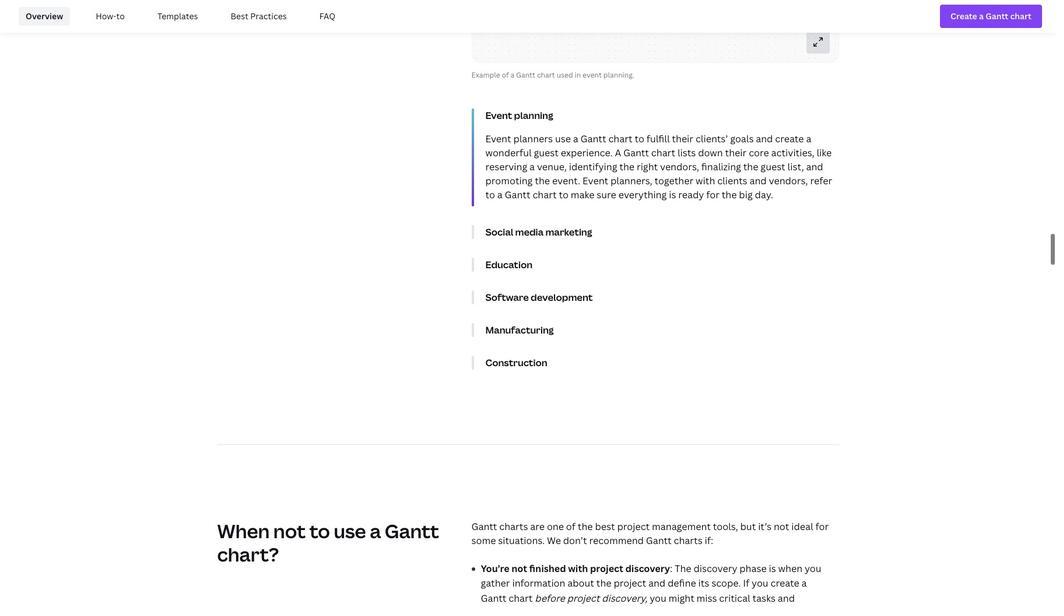 Task type: locate. For each thing, give the bounding box(es) containing it.
media
[[515, 226, 544, 239]]

not inside when not to use a gantt chart?
[[274, 519, 306, 544]]

1 vertical spatial create
[[771, 577, 800, 590]]

project
[[618, 520, 650, 533], [590, 562, 624, 575], [614, 577, 647, 590], [567, 592, 600, 605]]

chart left the "used" at the right of the page
[[537, 70, 555, 80]]

event for event planners use a gantt chart to fulfill their clients' goals and create a wonderful guest experience. a gantt chart lists down their core activities, like reserving a venue, identifying the right vendors, finalizing the guest list, and promoting the event. event planners, together with clients and vendors, refer to a gantt chart to make sure everything is ready for the big day.
[[486, 132, 511, 145]]

1 vertical spatial vendors,
[[769, 174, 808, 187]]

charts
[[500, 520, 528, 533], [674, 534, 703, 547]]

lists
[[678, 146, 696, 159]]

use inside when not to use a gantt chart?
[[334, 519, 366, 544]]

create inside event planners use a gantt chart to fulfill their clients' goals and create a wonderful guest experience. a gantt chart lists down their core activities, like reserving a venue, identifying the right vendors, finalizing the guest list, and promoting the event. event planners, together with clients and vendors, refer to a gantt chart to make sure everything is ready for the big day.
[[776, 132, 804, 145]]

event inside dropdown button
[[486, 109, 513, 122]]

goals
[[731, 132, 754, 145]]

event down identifying
[[583, 174, 609, 187]]

with up about
[[568, 562, 588, 575]]

0 vertical spatial guest
[[534, 146, 559, 159]]

:
[[671, 562, 673, 575]]

finalizing
[[702, 160, 742, 173]]

0 horizontal spatial their
[[672, 132, 694, 145]]

0 horizontal spatial is
[[669, 188, 676, 201]]

1 horizontal spatial guest
[[761, 160, 786, 173]]

0 horizontal spatial charts
[[500, 520, 528, 533]]

chart up a
[[609, 132, 633, 145]]

don't
[[564, 534, 587, 547]]

management
[[652, 520, 711, 533]]

0 vertical spatial you
[[805, 562, 822, 575]]

planning
[[514, 109, 554, 122]]

to
[[116, 10, 125, 21], [635, 132, 645, 145], [486, 188, 495, 201], [559, 188, 569, 201], [310, 519, 330, 544]]

create inside : the discovery phase is when you gather information about the project and define its scope. if you create a gantt chart
[[771, 577, 800, 590]]

is down together
[[669, 188, 676, 201]]

0 vertical spatial use
[[555, 132, 571, 145]]

social media marketing
[[486, 226, 593, 239]]

1 vertical spatial use
[[334, 519, 366, 544]]

1 horizontal spatial is
[[769, 562, 776, 575]]

1 horizontal spatial discovery
[[694, 562, 738, 575]]

their
[[672, 132, 694, 145], [726, 146, 747, 159]]

planning.
[[604, 70, 635, 80]]

0 horizontal spatial for
[[707, 188, 720, 201]]

chart?
[[217, 542, 279, 567]]

vendors, down list,
[[769, 174, 808, 187]]

best practices
[[231, 10, 287, 21]]

1 horizontal spatial use
[[555, 132, 571, 145]]

project up discovery,
[[614, 577, 647, 590]]

recommend
[[590, 534, 644, 547]]

about
[[568, 577, 595, 590]]

chart
[[537, 70, 555, 80], [609, 132, 633, 145], [652, 146, 676, 159], [533, 188, 557, 201], [509, 592, 533, 605]]

you're not finished with project discovery
[[481, 562, 671, 575]]

not right when
[[274, 519, 306, 544]]

vendors, up together
[[660, 160, 700, 173]]

2 horizontal spatial not
[[774, 520, 790, 533]]

finished
[[530, 562, 566, 575]]

of up don't
[[566, 520, 576, 533]]

1 vertical spatial charts
[[674, 534, 703, 547]]

the
[[620, 160, 635, 173], [744, 160, 759, 173], [535, 174, 550, 187], [722, 188, 737, 201], [578, 520, 593, 533], [597, 577, 612, 590]]

we
[[547, 534, 561, 547]]

2 discovery from the left
[[694, 562, 738, 575]]

make
[[571, 188, 595, 201]]

the up don't
[[578, 520, 593, 533]]

1 vertical spatial for
[[816, 520, 829, 533]]

1 vertical spatial of
[[566, 520, 576, 533]]

0 horizontal spatial not
[[274, 519, 306, 544]]

0 horizontal spatial with
[[568, 562, 588, 575]]

project inside gantt charts are one of the best project management tools, but it's not ideal for some situations. we don't recommend gantt charts if:
[[618, 520, 650, 533]]

clients'
[[696, 132, 728, 145]]

0 horizontal spatial you
[[752, 577, 769, 590]]

create
[[776, 132, 804, 145], [771, 577, 800, 590]]

0 vertical spatial charts
[[500, 520, 528, 533]]

of right the example
[[502, 70, 509, 80]]

guest up venue,
[[534, 146, 559, 159]]

event.
[[553, 174, 581, 187]]

their down goals
[[726, 146, 747, 159]]

their up lists
[[672, 132, 694, 145]]

big
[[740, 188, 753, 201]]

vendors,
[[660, 160, 700, 173], [769, 174, 808, 187]]

0 vertical spatial event
[[486, 109, 513, 122]]

guest down the 'core'
[[761, 160, 786, 173]]

0 vertical spatial is
[[669, 188, 676, 201]]

event for event planning
[[486, 109, 513, 122]]

you're
[[481, 562, 510, 575]]

when
[[779, 562, 803, 575]]

not
[[274, 519, 306, 544], [774, 520, 790, 533], [512, 562, 528, 575]]

tools,
[[713, 520, 739, 533]]

event left planning
[[486, 109, 513, 122]]

0 horizontal spatial use
[[334, 519, 366, 544]]

not right it's
[[774, 520, 790, 533]]

reserving
[[486, 160, 528, 173]]

not for you're not finished with project discovery
[[512, 562, 528, 575]]

1 horizontal spatial for
[[816, 520, 829, 533]]

chart inside : the discovery phase is when you gather information about the project and define its scope. if you create a gantt chart
[[509, 592, 533, 605]]

discovery up scope.
[[694, 562, 738, 575]]

to inside button
[[116, 10, 125, 21]]

information
[[513, 577, 566, 590]]

create up activities,
[[776, 132, 804, 145]]

1 vertical spatial is
[[769, 562, 776, 575]]

the down the 'core'
[[744, 160, 759, 173]]

discovery down gantt charts are one of the best project management tools, but it's not ideal for some situations. we don't recommend gantt charts if:
[[626, 562, 671, 575]]

and inside : the discovery phase is when you gather information about the project and define its scope. if you create a gantt chart
[[649, 577, 666, 590]]

0 horizontal spatial of
[[502, 70, 509, 80]]

with up ready
[[696, 174, 716, 187]]

with
[[696, 174, 716, 187], [568, 562, 588, 575]]

of inside gantt charts are one of the best project management tools, but it's not ideal for some situations. we don't recommend gantt charts if:
[[566, 520, 576, 533]]

is left when
[[769, 562, 776, 575]]

to inside when not to use a gantt chart?
[[310, 519, 330, 544]]

0 horizontal spatial discovery
[[626, 562, 671, 575]]

charts down the management
[[674, 534, 703, 547]]

guest
[[534, 146, 559, 159], [761, 160, 786, 173]]

of
[[502, 70, 509, 80], [566, 520, 576, 533]]

event up wonderful
[[486, 132, 511, 145]]

1 vertical spatial with
[[568, 562, 588, 575]]

gantt
[[516, 70, 536, 80], [581, 132, 607, 145], [624, 146, 649, 159], [505, 188, 531, 201], [385, 519, 439, 544], [472, 520, 497, 533], [646, 534, 672, 547], [481, 592, 507, 605]]

use inside event planners use a gantt chart to fulfill their clients' goals and create a wonderful guest experience. a gantt chart lists down their core activities, like reserving a venue, identifying the right vendors, finalizing the guest list, and promoting the event. event planners, together with clients and vendors, refer to a gantt chart to make sure everything is ready for the big day.
[[555, 132, 571, 145]]

chart down "information"
[[509, 592, 533, 605]]

if
[[744, 577, 750, 590]]

1 horizontal spatial you
[[805, 562, 822, 575]]

the inside : the discovery phase is when you gather information about the project and define its scope. if you create a gantt chart
[[597, 577, 612, 590]]

for right ready
[[707, 188, 720, 201]]

0 horizontal spatial guest
[[534, 146, 559, 159]]

0 vertical spatial with
[[696, 174, 716, 187]]

faq link
[[313, 7, 343, 26]]

for inside event planners use a gantt chart to fulfill their clients' goals and create a wonderful guest experience. a gantt chart lists down their core activities, like reserving a venue, identifying the right vendors, finalizing the guest list, and promoting the event. event planners, together with clients and vendors, refer to a gantt chart to make sure everything is ready for the big day.
[[707, 188, 720, 201]]

0 vertical spatial of
[[502, 70, 509, 80]]

and left define
[[649, 577, 666, 590]]

create down when
[[771, 577, 800, 590]]

manufacturing
[[486, 324, 554, 337]]

example of a gantt chart used in event planning.
[[472, 70, 635, 80]]

1 vertical spatial you
[[752, 577, 769, 590]]

0 vertical spatial for
[[707, 188, 720, 201]]

discovery
[[626, 562, 671, 575], [694, 562, 738, 575]]

wonderful
[[486, 146, 532, 159]]

is
[[669, 188, 676, 201], [769, 562, 776, 575]]

situations.
[[498, 534, 545, 547]]

are
[[531, 520, 545, 533]]

for right the ideal
[[816, 520, 829, 533]]

0 vertical spatial create
[[776, 132, 804, 145]]

best
[[595, 520, 615, 533]]

1 horizontal spatial of
[[566, 520, 576, 533]]

1 vertical spatial event
[[486, 132, 511, 145]]

1 vertical spatial their
[[726, 146, 747, 159]]

1 horizontal spatial charts
[[674, 534, 703, 547]]

used
[[557, 70, 573, 80]]

not right you're
[[512, 562, 528, 575]]

right
[[637, 160, 658, 173]]

0 vertical spatial their
[[672, 132, 694, 145]]

0 horizontal spatial vendors,
[[660, 160, 700, 173]]

charts up situations.
[[500, 520, 528, 533]]

if:
[[705, 534, 714, 547]]

the up before project discovery,
[[597, 577, 612, 590]]

1 horizontal spatial with
[[696, 174, 716, 187]]

a
[[511, 70, 515, 80], [573, 132, 579, 145], [807, 132, 812, 145], [530, 160, 535, 173], [498, 188, 503, 201], [370, 519, 381, 544], [802, 577, 807, 590]]

1 horizontal spatial not
[[512, 562, 528, 575]]

fulfill
[[647, 132, 670, 145]]

you right if
[[752, 577, 769, 590]]

project up recommend
[[618, 520, 650, 533]]

a inside : the discovery phase is when you gather information about the project and define its scope. if you create a gantt chart
[[802, 577, 807, 590]]

you right when
[[805, 562, 822, 575]]

event
[[486, 109, 513, 122], [486, 132, 511, 145], [583, 174, 609, 187]]

ready
[[679, 188, 704, 201]]

chart down fulfill
[[652, 146, 676, 159]]



Task type: describe. For each thing, give the bounding box(es) containing it.
and up the refer
[[807, 160, 824, 173]]

the down clients
[[722, 188, 737, 201]]

venue,
[[537, 160, 567, 173]]

practices
[[250, 10, 287, 21]]

gantt inside when not to use a gantt chart?
[[385, 519, 439, 544]]

define
[[668, 577, 697, 590]]

identifying
[[569, 160, 618, 173]]

marketing
[[546, 226, 593, 239]]

gantt charts are one of the best project management tools, but it's not ideal for some situations. we don't recommend gantt charts if:
[[472, 520, 829, 547]]

templates link
[[151, 7, 205, 26]]

one
[[547, 520, 564, 533]]

ideal
[[792, 520, 814, 533]]

event planning button
[[486, 108, 853, 122]]

faq button
[[308, 2, 347, 30]]

social media marketing button
[[486, 225, 853, 239]]

is inside event planners use a gantt chart to fulfill their clients' goals and create a wonderful guest experience. a gantt chart lists down their core activities, like reserving a venue, identifying the right vendors, finalizing the guest list, and promoting the event. event planners, together with clients and vendors, refer to a gantt chart to make sure everything is ready for the big day.
[[669, 188, 676, 201]]

0 vertical spatial vendors,
[[660, 160, 700, 173]]

for inside gantt charts are one of the best project management tools, but it's not ideal for some situations. we don't recommend gantt charts if:
[[816, 520, 829, 533]]

overview
[[26, 10, 63, 21]]

education
[[486, 258, 533, 271]]

activities,
[[772, 146, 815, 159]]

construction button
[[486, 356, 853, 370]]

1 horizontal spatial their
[[726, 146, 747, 159]]

down
[[699, 146, 723, 159]]

example of a gantt chart used in event planning image
[[472, 0, 839, 62]]

software
[[486, 291, 529, 304]]

in
[[575, 70, 581, 80]]

development
[[531, 291, 593, 304]]

event
[[583, 70, 602, 80]]

a
[[615, 146, 622, 159]]

1 horizontal spatial vendors,
[[769, 174, 808, 187]]

how-to link
[[89, 7, 132, 26]]

planners,
[[611, 174, 653, 187]]

when not to use a gantt chart?
[[217, 519, 439, 567]]

promoting
[[486, 174, 533, 187]]

how-to
[[96, 10, 125, 21]]

project inside : the discovery phase is when you gather information about the project and define its scope. if you create a gantt chart
[[614, 577, 647, 590]]

chart down the event.
[[533, 188, 557, 201]]

overview link
[[19, 7, 70, 26]]

project down recommend
[[590, 562, 624, 575]]

the up planners,
[[620, 160, 635, 173]]

and up 'day.'
[[750, 174, 767, 187]]

before project discovery,
[[535, 592, 650, 605]]

gather
[[481, 577, 510, 590]]

construction
[[486, 356, 548, 369]]

event planning
[[486, 109, 554, 122]]

when
[[217, 519, 270, 544]]

event planners use a gantt chart to fulfill their clients' goals and create a wonderful guest experience. a gantt chart lists down their core activities, like reserving a venue, identifying the right vendors, finalizing the guest list, and promoting the event. event planners, together with clients and vendors, refer to a gantt chart to make sure everything is ready for the big day.
[[486, 132, 833, 201]]

templates
[[158, 10, 198, 21]]

faq
[[320, 10, 336, 21]]

software development
[[486, 291, 593, 304]]

discovery inside : the discovery phase is when you gather information about the project and define its scope. if you create a gantt chart
[[694, 562, 738, 575]]

2 vertical spatial event
[[583, 174, 609, 187]]

clients
[[718, 174, 748, 187]]

not inside gantt charts are one of the best project management tools, but it's not ideal for some situations. we don't recommend gantt charts if:
[[774, 520, 790, 533]]

but
[[741, 520, 756, 533]]

everything
[[619, 188, 667, 201]]

project down about
[[567, 592, 600, 605]]

some
[[472, 534, 496, 547]]

its
[[699, 577, 710, 590]]

together
[[655, 174, 694, 187]]

before
[[535, 592, 565, 605]]

planners
[[514, 132, 553, 145]]

the
[[675, 562, 692, 575]]

a inside when not to use a gantt chart?
[[370, 519, 381, 544]]

not for when not to use a gantt chart?
[[274, 519, 306, 544]]

the down venue,
[[535, 174, 550, 187]]

with inside event planners use a gantt chart to fulfill their clients' goals and create a wonderful guest experience. a gantt chart lists down their core activities, like reserving a venue, identifying the right vendors, finalizing the guest list, and promoting the event. event planners, together with clients and vendors, refer to a gantt chart to make sure everything is ready for the big day.
[[696, 174, 716, 187]]

social
[[486, 226, 514, 239]]

refer
[[811, 174, 833, 187]]

experience.
[[561, 146, 613, 159]]

gantt inside : the discovery phase is when you gather information about the project and define its scope. if you create a gantt chart
[[481, 592, 507, 605]]

1 discovery from the left
[[626, 562, 671, 575]]

the inside gantt charts are one of the best project management tools, but it's not ideal for some situations. we don't recommend gantt charts if:
[[578, 520, 593, 533]]

software development button
[[486, 290, 853, 304]]

best practices button
[[219, 2, 299, 30]]

1 vertical spatial guest
[[761, 160, 786, 173]]

day.
[[755, 188, 774, 201]]

it's
[[759, 520, 772, 533]]

phase
[[740, 562, 767, 575]]

sure
[[597, 188, 617, 201]]

best practices link
[[224, 7, 294, 26]]

scope.
[[712, 577, 741, 590]]

list,
[[788, 160, 804, 173]]

page section links element
[[0, 0, 1057, 33]]

and up the 'core'
[[756, 132, 773, 145]]

best
[[231, 10, 248, 21]]

is inside : the discovery phase is when you gather information about the project and define its scope. if you create a gantt chart
[[769, 562, 776, 575]]

core
[[749, 146, 769, 159]]

manufacturing button
[[486, 323, 853, 337]]

overview button
[[14, 2, 75, 30]]

templates button
[[146, 2, 210, 30]]

how-to button
[[84, 2, 137, 30]]

: the discovery phase is when you gather information about the project and define its scope. if you create a gantt chart
[[481, 562, 822, 605]]

discovery,
[[602, 592, 648, 605]]



Task type: vqa. For each thing, say whether or not it's contained in the screenshot.
Gantt inside the the When not to use a Gantt chart?
yes



